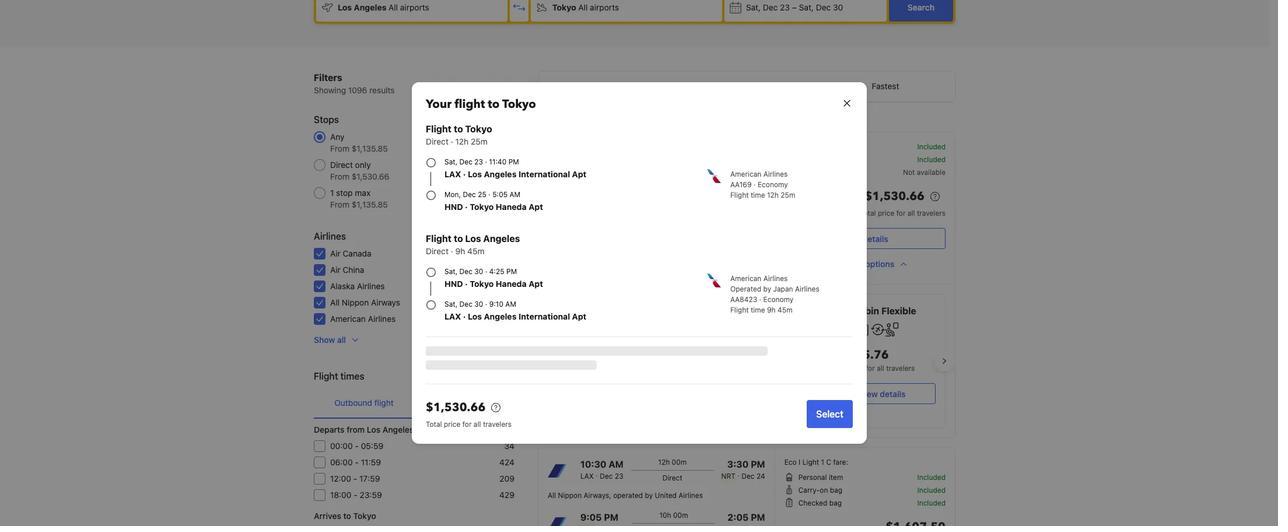 Task type: describe. For each thing, give the bounding box(es) containing it.
price for view details
[[878, 209, 894, 218]]

view details button inside view details region
[[829, 383, 936, 404]]

424
[[499, 457, 514, 467]]

5
[[510, 281, 514, 291]]

price for select
[[444, 420, 460, 429]]

209
[[499, 474, 514, 484]]

· inside flight to tokyo direct · 12h 25m
[[450, 136, 453, 146]]

lax for sat, dec 30 · 9:10 am lax · los angeles international apt
[[444, 311, 461, 321]]

5:05
[[492, 190, 507, 199]]

not
[[903, 168, 915, 177]]

international for sat, dec 23 · 11:40 pm lax · los angeles international apt
[[518, 169, 570, 179]]

stop
[[336, 188, 353, 198]]

departs from los angeles
[[314, 425, 414, 435]]

from inside direct only from $1,530.66
[[330, 171, 349, 181]]

hide
[[822, 259, 840, 269]]

your
[[426, 96, 451, 112]]

lax inside 10:30 am lax . dec 23
[[580, 472, 594, 481]]

45m inside american airlines operated by japan airlines aa8423 · economy flight time 9h 45m
[[777, 306, 792, 314]]

dec for sat, dec 23 · 11:40 pm lax · los angeles international apt
[[459, 157, 472, 166]]

view inside region
[[859, 389, 878, 399]]

tokyo inside the sat, dec 30 · 4:25 pm hnd · tokyo haneda apt
[[470, 279, 493, 289]]

cheapest button
[[677, 71, 816, 101]]

direct only from $1,530.66
[[330, 160, 389, 181]]

flight times
[[314, 371, 364, 381]]

hide ticket options button
[[784, 254, 946, 275]]

1 horizontal spatial american airlines
[[548, 176, 605, 184]]

06:00 - 11:59
[[330, 457, 381, 467]]

978
[[500, 188, 514, 198]]

· left 274
[[485, 300, 487, 309]]

american inside american airlines aa169 · economy flight time 12h 25m
[[730, 170, 761, 178]]

return
[[441, 398, 466, 408]]

air for stops
[[330, 265, 341, 275]]

$1,530.66 for select
[[426, 400, 485, 415]]

2:05
[[728, 512, 749, 523]]

sat, for los
[[444, 267, 457, 276]]

c
[[826, 458, 831, 467]]

am inside mon, dec 25 · 5:05 am hnd · tokyo haneda apt
[[509, 190, 520, 199]]

select
[[816, 409, 843, 419]]

los inside sat, dec 23 · 11:40 pm lax · los angeles international apt
[[468, 169, 482, 179]]

34
[[504, 441, 514, 451]]

pm for 9:05 pm
[[604, 512, 618, 523]]

select button
[[807, 400, 853, 428]]

tokyo inside mon, dec 25 · 5:05 am hnd · tokyo haneda apt
[[470, 202, 493, 212]]

all for view details
[[908, 209, 915, 218]]

available
[[917, 168, 946, 177]]

ticket
[[842, 259, 863, 269]]

filters showing 1096 results
[[314, 72, 395, 95]]

dec for sat, dec 30 · 4:25 pm hnd · tokyo haneda apt
[[459, 267, 472, 276]]

los up the 05:59
[[367, 425, 380, 435]]

details inside region
[[880, 389, 906, 399]]

· inside american airlines aa169 · economy flight time 12h 25m
[[753, 180, 755, 189]]

view details region
[[538, 289, 955, 433]]

show all button
[[309, 330, 365, 351]]

1 inside 1 stop max from $1,135.85
[[330, 188, 334, 198]]

12h inside american airlines aa169 · economy flight time 12h 25m
[[767, 191, 778, 199]]

fare:
[[833, 458, 848, 467]]

air china
[[330, 265, 364, 275]]

am inside sat, dec 30 · 9:10 am lax · los angeles international apt
[[505, 300, 516, 309]]

best button
[[538, 71, 677, 101]]

operated
[[613, 491, 643, 500]]

am inside 10:30 am lax . dec 23
[[609, 459, 624, 470]]

all nippon airways
[[330, 297, 400, 307]]

china
[[343, 265, 364, 275]]

economy inside american airlines operated by japan airlines aa8423 · economy flight time 9h 45m
[[763, 295, 793, 304]]

not available
[[903, 168, 946, 177]]

all nippon airways, operated by united airlines
[[548, 491, 703, 500]]

view details for the topmost "view details" button
[[842, 234, 888, 244]]

00m for 10:30 am
[[672, 458, 687, 467]]

9:05
[[580, 512, 602, 523]]

sat, dec 23 · 11:40 pm lax · los angeles international apt
[[444, 157, 586, 179]]

hide ticket options
[[822, 259, 894, 269]]

on
[[820, 486, 828, 495]]

time inside american airlines operated by japan airlines aa8423 · economy flight time 9h 45m
[[750, 306, 765, 314]]

· left 11:40
[[485, 157, 487, 166]]

showing
[[314, 85, 346, 95]]

aa169
[[730, 180, 751, 189]]

tokyo inside flight to tokyo direct · 12h 25m
[[465, 124, 492, 134]]

return flight
[[441, 398, 488, 408]]

operated
[[730, 285, 761, 293]]

haneda for sat, dec 30 · 4:25 pm hnd · tokyo haneda apt
[[495, 279, 526, 289]]

$1,530.66 inside direct only from $1,530.66
[[352, 171, 389, 181]]

carry-
[[798, 486, 820, 495]]

eco i light 1 c fare:
[[784, 458, 848, 467]]

los inside the flight to los angeles direct · 9h 45m
[[465, 233, 481, 244]]

flight to los angeles direct · 9h 45m
[[426, 233, 520, 256]]

1 horizontal spatial 9:10
[[728, 197, 748, 207]]

american airlines operated by japan airlines aa8423 · economy flight time 9h 45m
[[730, 274, 819, 314]]

show all
[[314, 335, 346, 345]]

mon, dec 25 · 5:05 am hnd · tokyo haneda apt
[[444, 190, 543, 212]]

travelers for view details
[[917, 209, 946, 218]]

outbound
[[334, 398, 372, 408]]

0 vertical spatial bag
[[830, 486, 842, 495]]

0 vertical spatial view details button
[[784, 228, 946, 249]]

pm inside sat, dec 23 · 11:40 pm lax · los angeles international apt
[[508, 157, 519, 166]]

flight for flight to los angeles direct · 9h 45m
[[426, 233, 451, 244]]

24
[[757, 472, 765, 481]]

14
[[506, 265, 514, 275]]

to for arrives to tokyo
[[343, 511, 351, 521]]

30 for tokyo
[[474, 267, 483, 276]]

dec for mon, dec 25 · 5:05 am hnd · tokyo haneda apt
[[463, 190, 476, 199]]

travelers for select
[[483, 420, 511, 429]]

airlines inside american airlines aa169 · economy flight time 12h 25m
[[763, 170, 787, 178]]

23 inside 10:30 am lax . dec 23
[[615, 472, 623, 481]]

best
[[592, 81, 609, 91]]

angeles inside the flight to los angeles direct · 9h 45m
[[483, 233, 520, 244]]

· left 4:25
[[485, 267, 487, 276]]

1096
[[348, 85, 367, 95]]

nippon for airways,
[[558, 491, 582, 500]]

flight to tokyo direct · 12h 25m
[[426, 124, 492, 146]]

18:00 - 23:59
[[330, 490, 382, 500]]

248
[[499, 314, 514, 324]]

any
[[330, 132, 344, 142]]

flight for return
[[468, 398, 488, 408]]

search
[[908, 2, 935, 12]]

05:59
[[361, 441, 383, 451]]

options
[[865, 259, 894, 269]]

all for all nippon airways
[[330, 297, 340, 307]]

sat, dec 30 · 4:25 pm hnd · tokyo haneda apt
[[444, 267, 543, 289]]

air canada
[[330, 248, 371, 258]]

alaska airlines
[[330, 281, 385, 291]]

30 for los
[[474, 300, 483, 309]]

· right 25
[[488, 190, 490, 199]]

max
[[355, 188, 371, 198]]

dec for sat, dec 30 · 9:10 am lax · los angeles international apt
[[459, 300, 472, 309]]

10:30
[[580, 459, 606, 470]]

25m inside flight to tokyo direct · 12h 25m
[[470, 136, 487, 146]]

apt inside sat, dec 23 · 11:40 pm lax · los angeles international apt
[[572, 169, 586, 179]]

9h inside american airlines operated by japan airlines aa8423 · economy flight time 9h 45m
[[767, 306, 775, 314]]

· down the flight to los angeles direct · 9h 45m
[[465, 279, 467, 289]]

for for select
[[462, 420, 471, 429]]

fastest
[[872, 81, 899, 91]]

total price for all travelers for view details
[[860, 209, 946, 218]]

0 vertical spatial details
[[863, 234, 888, 244]]

0 horizontal spatial by
[[645, 491, 653, 500]]

10h
[[659, 511, 671, 520]]

american airlines image
[[707, 274, 721, 288]]

lax for sat, dec 23 · 11:40 pm lax · los angeles international apt
[[444, 169, 461, 179]]

airways,
[[584, 491, 611, 500]]

flight inside american airlines operated by japan airlines aa8423 · economy flight time 9h 45m
[[730, 306, 748, 314]]

- for 18:00
[[354, 490, 357, 500]]

9:10 inside sat, dec 30 · 9:10 am lax · los angeles international apt
[[489, 300, 503, 309]]

$1,135.85 inside any from $1,135.85
[[352, 143, 388, 153]]

17:59
[[359, 474, 380, 484]]

apt inside the sat, dec 30 · 4:25 pm hnd · tokyo haneda apt
[[528, 279, 543, 289]]

to up flight to tokyo direct · 12h 25m
[[488, 96, 499, 112]]



Task type: locate. For each thing, give the bounding box(es) containing it.
2 air from the top
[[330, 265, 341, 275]]

1 horizontal spatial $1,530.66
[[426, 400, 485, 415]]

- left 11:59
[[355, 457, 359, 467]]

0 horizontal spatial travelers
[[483, 420, 511, 429]]

2 30 from the top
[[474, 300, 483, 309]]

price down return
[[444, 420, 460, 429]]

1 vertical spatial all
[[548, 491, 556, 500]]

angeles inside sat, dec 30 · 9:10 am lax · los angeles international apt
[[484, 311, 516, 321]]

sat, inside sat, dec 30 · 9:10 am lax · los angeles international apt
[[444, 300, 457, 309]]

haneda down 978
[[495, 202, 526, 212]]

0 vertical spatial 12h
[[455, 136, 468, 146]]

apt inside sat, dec 30 · 9:10 am lax · los angeles international apt
[[572, 311, 586, 321]]

0 horizontal spatial 45m
[[467, 246, 484, 256]]

hnd inside mon, dec 25 · 5:05 am hnd · tokyo haneda apt
[[444, 202, 463, 212]]

pm inside 3:30 pm nrt . dec 24
[[751, 459, 765, 470]]

pm for 2:05 pm
[[751, 512, 765, 523]]

1 $1,135.85 from the top
[[352, 143, 388, 153]]

1 haneda from the top
[[495, 202, 526, 212]]

9:10 down aa169
[[728, 197, 748, 207]]

1 vertical spatial $1,135.85
[[352, 199, 388, 209]]

12h right 9:10 am
[[767, 191, 778, 199]]

1 horizontal spatial 25m
[[780, 191, 795, 199]]

23 left 11:40
[[474, 157, 483, 166]]

4 included from the top
[[917, 486, 946, 495]]

$1,530.66 for view details
[[865, 188, 925, 204]]

· down your
[[450, 136, 453, 146]]

$1,530.66 region for select
[[426, 398, 797, 419]]

airlines
[[763, 170, 787, 178], [581, 176, 605, 184], [314, 231, 346, 241], [763, 274, 787, 283], [357, 281, 385, 291], [795, 285, 819, 293], [368, 314, 396, 324], [679, 491, 703, 500]]

outbound flight
[[334, 398, 394, 408]]

flight inside button
[[374, 398, 394, 408]]

1 vertical spatial travelers
[[483, 420, 511, 429]]

los inside sat, dec 30 · 9:10 am lax · los angeles international apt
[[468, 311, 482, 321]]

1 vertical spatial sat,
[[444, 267, 457, 276]]

lax inside sat, dec 23 · 11:40 pm lax · los angeles international apt
[[444, 169, 461, 179]]

3 sat, from the top
[[444, 300, 457, 309]]

personal
[[798, 473, 827, 482]]

0 horizontal spatial american airlines
[[330, 314, 396, 324]]

1 vertical spatial lax
[[444, 311, 461, 321]]

1 vertical spatial $1,530.66 region
[[426, 398, 797, 419]]

1 vertical spatial hnd
[[444, 279, 463, 289]]

274
[[500, 297, 514, 307]]

flight for your
[[454, 96, 485, 112]]

2 from from the top
[[330, 171, 349, 181]]

0 vertical spatial from
[[330, 143, 349, 153]]

flight down aa169
[[730, 191, 748, 199]]

personal item
[[798, 473, 843, 482]]

nippon
[[342, 297, 369, 307], [558, 491, 582, 500]]

japan
[[773, 285, 793, 293]]

9h up the sat, dec 30 · 4:25 pm hnd · tokyo haneda apt
[[455, 246, 465, 256]]

12h inside flight to tokyo direct · 12h 25m
[[455, 136, 468, 146]]

0 vertical spatial time
[[750, 191, 765, 199]]

checked
[[798, 499, 827, 507]]

2 time from the top
[[750, 306, 765, 314]]

1 from from the top
[[330, 143, 349, 153]]

dec inside 10:30 am lax . dec 23
[[600, 472, 613, 481]]

9:05 pm
[[580, 512, 618, 523]]

cheapest
[[729, 81, 765, 91]]

flight inside the flight to los angeles direct · 9h 45m
[[426, 233, 451, 244]]

1 horizontal spatial .
[[738, 470, 740, 478]]

1 vertical spatial total price for all travelers
[[426, 420, 511, 429]]

view details for "view details" button within the view details region
[[859, 389, 906, 399]]

from up stop
[[330, 171, 349, 181]]

from inside 1 stop max from $1,135.85
[[330, 199, 349, 209]]

flight
[[426, 124, 451, 134], [730, 191, 748, 199], [426, 233, 451, 244], [730, 306, 748, 314], [314, 371, 338, 381]]

american airlines
[[548, 176, 605, 184], [330, 314, 396, 324]]

1 horizontal spatial all
[[473, 420, 481, 429]]

3 from from the top
[[330, 199, 349, 209]]

25m right 9:10 am
[[780, 191, 795, 199]]

25
[[478, 190, 486, 199]]

filters
[[314, 72, 342, 83]]

1 left stop
[[330, 188, 334, 198]]

to down mon,
[[453, 233, 463, 244]]

12:00
[[330, 474, 351, 484]]

total price for all travelers inside your flight to tokyo "dialog"
[[426, 420, 511, 429]]

flight right outbound
[[374, 398, 394, 408]]

1 vertical spatial 23
[[615, 472, 623, 481]]

tab list containing outbound flight
[[314, 388, 514, 419]]

pm up 24
[[751, 459, 765, 470]]

1 horizontal spatial 45m
[[777, 306, 792, 314]]

1 horizontal spatial 12h
[[658, 458, 670, 467]]

1 vertical spatial 00m
[[673, 511, 688, 520]]

10:30 am lax . dec 23
[[580, 459, 624, 481]]

00m right '10h'
[[673, 511, 688, 520]]

. for 3:30
[[738, 470, 740, 478]]

30
[[474, 267, 483, 276], [474, 300, 483, 309]]

pm inside the sat, dec 30 · 4:25 pm hnd · tokyo haneda apt
[[506, 267, 517, 276]]

time inside american airlines aa169 · economy flight time 12h 25m
[[750, 191, 765, 199]]

2 included from the top
[[917, 155, 946, 164]]

am up 248
[[505, 300, 516, 309]]

all for select
[[473, 420, 481, 429]]

haneda inside mon, dec 25 · 5:05 am hnd · tokyo haneda apt
[[495, 202, 526, 212]]

190
[[501, 160, 514, 170]]

1 left c
[[821, 458, 824, 467]]

haneda down 14
[[495, 279, 526, 289]]

3:30
[[727, 459, 749, 470]]

pm right 11:40
[[508, 157, 519, 166]]

flight for flight times
[[314, 371, 338, 381]]

30 left 274
[[474, 300, 483, 309]]

0 horizontal spatial for
[[462, 420, 471, 429]]

1 vertical spatial 30
[[474, 300, 483, 309]]

2 vertical spatial 12h
[[658, 458, 670, 467]]

by inside american airlines operated by japan airlines aa8423 · economy flight time 9h 45m
[[763, 285, 771, 293]]

- right 18:00
[[354, 490, 357, 500]]

view details
[[842, 234, 888, 244], [859, 389, 906, 399]]

angeles up 14
[[483, 233, 520, 244]]

1 vertical spatial international
[[518, 311, 570, 321]]

international inside sat, dec 23 · 11:40 pm lax · los angeles international apt
[[518, 169, 570, 179]]

times
[[340, 371, 364, 381]]

1 stop max from $1,135.85
[[330, 188, 388, 209]]

international for sat, dec 30 · 9:10 am lax · los angeles international apt
[[518, 311, 570, 321]]

0 horizontal spatial nippon
[[342, 297, 369, 307]]

1 vertical spatial economy
[[763, 295, 793, 304]]

lax
[[444, 169, 461, 179], [444, 311, 461, 321], [580, 472, 594, 481]]

1 . from the left
[[596, 470, 598, 478]]

. inside 3:30 pm nrt . dec 24
[[738, 470, 740, 478]]

hnd down mon,
[[444, 202, 463, 212]]

2 horizontal spatial all
[[908, 209, 915, 218]]

dec inside 3:30 pm nrt . dec 24
[[742, 472, 755, 481]]

$1,135.85 inside 1 stop max from $1,135.85
[[352, 199, 388, 209]]

0 vertical spatial 1
[[330, 188, 334, 198]]

1 horizontal spatial nippon
[[558, 491, 582, 500]]

flight inside american airlines aa169 · economy flight time 12h 25m
[[730, 191, 748, 199]]

sat, for tokyo
[[444, 157, 457, 166]]

fastest button
[[816, 71, 955, 101]]

pm
[[508, 157, 519, 166], [506, 267, 517, 276], [751, 459, 765, 470], [604, 512, 618, 523], [751, 512, 765, 523]]

0 vertical spatial travelers
[[917, 209, 946, 218]]

lax inside sat, dec 30 · 9:10 am lax · los angeles international apt
[[444, 311, 461, 321]]

25m inside american airlines aa169 · economy flight time 12h 25m
[[780, 191, 795, 199]]

1 vertical spatial from
[[330, 171, 349, 181]]

sat, down flight to tokyo direct · 12h 25m
[[444, 157, 457, 166]]

2 international from the top
[[518, 311, 570, 321]]

0 horizontal spatial 9:10
[[489, 300, 503, 309]]

· up the sat, dec 30 · 4:25 pm hnd · tokyo haneda apt
[[450, 246, 453, 256]]

3 included from the top
[[917, 473, 946, 482]]

-
[[355, 441, 359, 451], [355, 457, 359, 467], [353, 474, 357, 484], [354, 490, 357, 500]]

price up options
[[878, 209, 894, 218]]

air up air china
[[330, 248, 341, 258]]

carry-on bag
[[798, 486, 842, 495]]

total price for all travelers down return flight 'button'
[[426, 420, 511, 429]]

429
[[499, 490, 514, 500]]

direct inside the flight to los angeles direct · 9h 45m
[[426, 246, 448, 256]]

10h 00m
[[659, 511, 688, 520]]

1 hnd from the top
[[444, 202, 463, 212]]

$1,530.66 region
[[784, 187, 946, 208], [426, 398, 797, 419]]

25m
[[470, 136, 487, 146], [780, 191, 795, 199]]

0 vertical spatial 23
[[474, 157, 483, 166]]

00m
[[672, 458, 687, 467], [673, 511, 688, 520]]

30 inside the sat, dec 30 · 4:25 pm hnd · tokyo haneda apt
[[474, 267, 483, 276]]

1 vertical spatial american airlines
[[330, 314, 396, 324]]

by left japan
[[763, 285, 771, 293]]

travelers
[[917, 209, 946, 218], [483, 420, 511, 429]]

am right 5:05
[[509, 190, 520, 199]]

united
[[655, 491, 677, 500]]

1
[[330, 188, 334, 198], [821, 458, 824, 467]]

sat, inside sat, dec 23 · 11:40 pm lax · los angeles international apt
[[444, 157, 457, 166]]

. inside 10:30 am lax . dec 23
[[596, 470, 598, 478]]

0 horizontal spatial 9h
[[455, 246, 465, 256]]

2 sat, from the top
[[444, 267, 457, 276]]

$1,530.66 region for view details
[[784, 187, 946, 208]]

to for flight to los angeles direct · 9h 45m
[[453, 233, 463, 244]]

direct
[[426, 136, 448, 146], [330, 160, 353, 170], [426, 246, 448, 256], [662, 474, 682, 482]]

0 horizontal spatial .
[[596, 470, 598, 478]]

all down alaska
[[330, 297, 340, 307]]

total up hide ticket options button at the right of the page
[[860, 209, 876, 218]]

dec left 25
[[463, 190, 476, 199]]

return flight button
[[414, 388, 514, 418]]

los
[[468, 169, 482, 179], [465, 233, 481, 244], [468, 311, 482, 321], [367, 425, 380, 435]]

bag right on
[[830, 486, 842, 495]]

total for view details
[[860, 209, 876, 218]]

$1,530.66 region inside your flight to tokyo "dialog"
[[426, 398, 797, 419]]

search button
[[889, 0, 953, 22]]

18:00
[[330, 490, 351, 500]]

nippon for airways
[[342, 297, 369, 307]]

total inside your flight to tokyo "dialog"
[[426, 420, 442, 429]]

lax up mon,
[[444, 169, 461, 179]]

2 horizontal spatial 12h
[[767, 191, 778, 199]]

0 vertical spatial view
[[842, 234, 860, 244]]

all down not
[[908, 209, 915, 218]]

$1,135.85 up only
[[352, 143, 388, 153]]

item
[[829, 473, 843, 482]]

30 inside sat, dec 30 · 9:10 am lax · los angeles international apt
[[474, 300, 483, 309]]

hnd inside the sat, dec 30 · 4:25 pm hnd · tokyo haneda apt
[[444, 279, 463, 289]]

2 $1,135.85 from the top
[[352, 199, 388, 209]]

from inside any from $1,135.85
[[330, 143, 349, 153]]

am down aa169
[[750, 197, 765, 207]]

airways
[[371, 297, 400, 307]]

total down return
[[426, 420, 442, 429]]

all down return flight 'button'
[[473, 420, 481, 429]]

0 vertical spatial total
[[860, 209, 876, 218]]

0 vertical spatial air
[[330, 248, 341, 258]]

to down your flight to tokyo
[[453, 124, 463, 134]]

1 vertical spatial 9h
[[767, 306, 775, 314]]

.
[[596, 470, 598, 478], [738, 470, 740, 478]]

angeles down 11:40
[[484, 169, 516, 179]]

pm right 9:05
[[604, 512, 618, 523]]

sat, down the flight to los angeles direct · 9h 45m
[[444, 267, 457, 276]]

bag down carry-on bag
[[829, 499, 842, 507]]

$1,530.66 region up 10:30
[[426, 398, 797, 419]]

nippon down alaska airlines
[[342, 297, 369, 307]]

1 vertical spatial by
[[645, 491, 653, 500]]

2 hnd from the top
[[444, 279, 463, 289]]

1 included from the top
[[917, 142, 946, 151]]

checked bag
[[798, 499, 842, 507]]

0 vertical spatial nippon
[[342, 297, 369, 307]]

for down return flight 'button'
[[462, 420, 471, 429]]

· inside american airlines operated by japan airlines aa8423 · economy flight time 9h 45m
[[759, 295, 761, 304]]

1 vertical spatial $1,530.66
[[865, 188, 925, 204]]

angeles down 274
[[484, 311, 516, 321]]

45m inside the flight to los angeles direct · 9h 45m
[[467, 246, 484, 256]]

0 horizontal spatial all
[[330, 297, 340, 307]]

2 vertical spatial sat,
[[444, 300, 457, 309]]

canada
[[343, 248, 371, 258]]

1 time from the top
[[750, 191, 765, 199]]

sat, dec 30 · 9:10 am lax · los angeles international apt
[[444, 300, 586, 321]]

time down aa8423
[[750, 306, 765, 314]]

1 vertical spatial haneda
[[495, 279, 526, 289]]

economy up 9:10 am
[[757, 180, 788, 189]]

arrives
[[314, 511, 341, 521]]

international right 248
[[518, 311, 570, 321]]

aa8423
[[730, 295, 757, 304]]

1 horizontal spatial price
[[878, 209, 894, 218]]

23 inside sat, dec 23 · 11:40 pm lax · los angeles international apt
[[474, 157, 483, 166]]

from down 'any'
[[330, 143, 349, 153]]

american inside american airlines operated by japan airlines aa8423 · economy flight time 9h 45m
[[730, 274, 761, 283]]

3:30 pm nrt . dec 24
[[721, 459, 765, 481]]

1 horizontal spatial total price for all travelers
[[860, 209, 946, 218]]

your flight to tokyo
[[426, 96, 536, 112]]

23
[[474, 157, 483, 166], [615, 472, 623, 481]]

flight right your
[[454, 96, 485, 112]]

all for all nippon airways, operated by united airlines
[[548, 491, 556, 500]]

price inside your flight to tokyo "dialog"
[[444, 420, 460, 429]]

all
[[330, 297, 340, 307], [548, 491, 556, 500]]

1 vertical spatial air
[[330, 265, 341, 275]]

12h 00m
[[658, 458, 687, 467]]

· down flight to tokyo direct · 12h 25m
[[463, 169, 466, 179]]

pm right 2:05
[[751, 512, 765, 523]]

travelers inside your flight to tokyo "dialog"
[[483, 420, 511, 429]]

11:59
[[361, 457, 381, 467]]

$1,135.85
[[352, 143, 388, 153], [352, 199, 388, 209]]

- for 06:00
[[355, 457, 359, 467]]

flight for flight to tokyo direct · 12h 25m
[[426, 124, 451, 134]]

total for select
[[426, 420, 442, 429]]

1 vertical spatial price
[[444, 420, 460, 429]]

travelers down available at the right of the page
[[917, 209, 946, 218]]

2 haneda from the top
[[495, 279, 526, 289]]

0 horizontal spatial 25m
[[470, 136, 487, 146]]

dec inside the sat, dec 30 · 4:25 pm hnd · tokyo haneda apt
[[459, 267, 472, 276]]

0 vertical spatial hnd
[[444, 202, 463, 212]]

- left 17:59
[[353, 474, 357, 484]]

1 vertical spatial view details button
[[829, 383, 936, 404]]

0 horizontal spatial tab list
[[314, 388, 514, 419]]

flight for outbound
[[374, 398, 394, 408]]

flight
[[454, 96, 485, 112], [374, 398, 394, 408], [468, 398, 488, 408]]

1 international from the top
[[518, 169, 570, 179]]

1 vertical spatial nippon
[[558, 491, 582, 500]]

los down mon, dec 25 · 5:05 am hnd · tokyo haneda apt
[[465, 233, 481, 244]]

only
[[355, 160, 371, 170]]

1 vertical spatial for
[[462, 420, 471, 429]]

your flight to tokyo dialog
[[398, 68, 881, 458]]

· up the flight to los angeles direct · 9h 45m
[[465, 202, 467, 212]]

1 vertical spatial 9:10
[[489, 300, 503, 309]]

flight down aa8423
[[730, 306, 748, 314]]

haneda for mon, dec 25 · 5:05 am hnd · tokyo haneda apt
[[495, 202, 526, 212]]

9h inside the flight to los angeles direct · 9h 45m
[[455, 246, 465, 256]]

0 vertical spatial 00m
[[672, 458, 687, 467]]

1 sat, from the top
[[444, 157, 457, 166]]

0 horizontal spatial total price for all travelers
[[426, 420, 511, 429]]

0 vertical spatial view details
[[842, 234, 888, 244]]

1 horizontal spatial 9h
[[767, 306, 775, 314]]

dec down 10:30
[[600, 472, 613, 481]]

pm up 5
[[506, 267, 517, 276]]

to for flight to tokyo direct · 12h 25m
[[453, 124, 463, 134]]

lax left 248
[[444, 311, 461, 321]]

5 included from the top
[[917, 499, 946, 507]]

sat, inside the sat, dec 30 · 4:25 pm hnd · tokyo haneda apt
[[444, 267, 457, 276]]

economy down japan
[[763, 295, 793, 304]]

for for view details
[[896, 209, 906, 218]]

direct inside direct only from $1,530.66
[[330, 160, 353, 170]]

am right 10:30
[[609, 459, 624, 470]]

1 horizontal spatial by
[[763, 285, 771, 293]]

all inside your flight to tokyo "dialog"
[[473, 420, 481, 429]]

international inside sat, dec 30 · 9:10 am lax · los angeles international apt
[[518, 311, 570, 321]]

1 vertical spatial total
[[426, 420, 442, 429]]

2 vertical spatial $1,530.66
[[426, 400, 485, 415]]

time down aa169
[[750, 191, 765, 199]]

all right 429
[[548, 491, 556, 500]]

0 horizontal spatial total
[[426, 420, 442, 429]]

angeles
[[484, 169, 516, 179], [483, 233, 520, 244], [484, 311, 516, 321], [383, 425, 414, 435]]

total price for all travelers down not
[[860, 209, 946, 218]]

air for filters
[[330, 248, 341, 258]]

9:10
[[728, 197, 748, 207], [489, 300, 503, 309]]

45m up the sat, dec 30 · 4:25 pm hnd · tokyo haneda apt
[[467, 246, 484, 256]]

0 vertical spatial tab list
[[538, 71, 955, 103]]

2 . from the left
[[738, 470, 740, 478]]

1 air from the top
[[330, 248, 341, 258]]

lax down 10:30
[[580, 472, 594, 481]]

international right 190
[[518, 169, 570, 179]]

to inside flight to tokyo direct · 12h 25m
[[453, 124, 463, 134]]

0 horizontal spatial 23
[[474, 157, 483, 166]]

american airlines image
[[707, 169, 721, 183]]

mon,
[[444, 190, 461, 199]]

0 vertical spatial american airlines
[[548, 176, 605, 184]]

hnd down the flight to los angeles direct · 9h 45m
[[444, 279, 463, 289]]

0 vertical spatial all
[[330, 297, 340, 307]]

angeles up the 05:59
[[383, 425, 414, 435]]

· right aa169
[[753, 180, 755, 189]]

0 vertical spatial 9h
[[455, 246, 465, 256]]

sat,
[[444, 157, 457, 166], [444, 267, 457, 276], [444, 300, 457, 309]]

0 vertical spatial by
[[763, 285, 771, 293]]

1 vertical spatial 25m
[[780, 191, 795, 199]]

· left 248
[[463, 311, 466, 321]]

23 up all nippon airways, operated by united airlines
[[615, 472, 623, 481]]

dec down flight to tokyo direct · 12h 25m
[[459, 157, 472, 166]]

flight inside "dialog"
[[454, 96, 485, 112]]

to inside the flight to los angeles direct · 9h 45m
[[453, 233, 463, 244]]

- for 00:00
[[355, 441, 359, 451]]

international
[[518, 169, 570, 179], [518, 311, 570, 321]]

all inside button
[[337, 335, 346, 345]]

los left 248
[[468, 311, 482, 321]]

dec inside mon, dec 25 · 5:05 am hnd · tokyo haneda apt
[[463, 190, 476, 199]]

haneda
[[495, 202, 526, 212], [495, 279, 526, 289]]

air up alaska
[[330, 265, 341, 275]]

any from $1,135.85
[[330, 132, 388, 153]]

1 vertical spatial view
[[859, 389, 878, 399]]

1 vertical spatial time
[[750, 306, 765, 314]]

hnd for mon, dec 25 · 5:05 am hnd · tokyo haneda apt
[[444, 202, 463, 212]]

economy inside american airlines aa169 · economy flight time 12h 25m
[[757, 180, 788, 189]]

0 horizontal spatial all
[[337, 335, 346, 345]]

flight inside 'button'
[[468, 398, 488, 408]]

departs
[[314, 425, 344, 435]]

tab list
[[538, 71, 955, 103], [314, 388, 514, 419]]

dec left 24
[[742, 472, 755, 481]]

9:10 up 248
[[489, 300, 503, 309]]

0 vertical spatial total price for all travelers
[[860, 209, 946, 218]]

06:00
[[330, 457, 353, 467]]

view details button up hide ticket options button at the right of the page
[[784, 228, 946, 249]]

1 horizontal spatial tab list
[[538, 71, 955, 103]]

tab list containing best
[[538, 71, 955, 103]]

·
[[450, 136, 453, 146], [485, 157, 487, 166], [463, 169, 466, 179], [753, 180, 755, 189], [488, 190, 490, 199], [465, 202, 467, 212], [450, 246, 453, 256], [485, 267, 487, 276], [465, 279, 467, 289], [759, 295, 761, 304], [485, 300, 487, 309], [463, 311, 466, 321]]

0 vertical spatial all
[[908, 209, 915, 218]]

4:25
[[489, 267, 504, 276]]

dec inside sat, dec 30 · 9:10 am lax · los angeles international apt
[[459, 300, 472, 309]]

11:40
[[489, 157, 506, 166]]

0 vertical spatial $1,530.66
[[352, 171, 389, 181]]

1 vertical spatial bag
[[829, 499, 842, 507]]

1 vertical spatial 1
[[821, 458, 824, 467]]

direct inside flight to tokyo direct · 12h 25m
[[426, 136, 448, 146]]

stops
[[314, 114, 339, 125]]

$1,530.66 inside your flight to tokyo "dialog"
[[426, 400, 485, 415]]

from
[[347, 425, 365, 435]]

0 vertical spatial price
[[878, 209, 894, 218]]

. up airways,
[[596, 470, 598, 478]]

00m for 9:05 pm
[[673, 511, 688, 520]]

1 vertical spatial 45m
[[777, 306, 792, 314]]

0 vertical spatial sat,
[[444, 157, 457, 166]]

nippon left airways,
[[558, 491, 582, 500]]

haneda inside the sat, dec 30 · 4:25 pm hnd · tokyo haneda apt
[[495, 279, 526, 289]]

0 vertical spatial $1,530.66 region
[[784, 187, 946, 208]]

hnd for sat, dec 30 · 4:25 pm hnd · tokyo haneda apt
[[444, 279, 463, 289]]

1 vertical spatial details
[[880, 389, 906, 399]]

- right 00:00
[[355, 441, 359, 451]]

view details button up select
[[829, 383, 936, 404]]

· inside the flight to los angeles direct · 9h 45m
[[450, 246, 453, 256]]

$1,530.66 region down not
[[784, 187, 946, 208]]

1 horizontal spatial total
[[860, 209, 876, 218]]

1 vertical spatial all
[[337, 335, 346, 345]]

0 vertical spatial haneda
[[495, 202, 526, 212]]

view details inside view details region
[[859, 389, 906, 399]]

for inside your flight to tokyo "dialog"
[[462, 420, 471, 429]]

2 vertical spatial all
[[473, 420, 481, 429]]

alaska
[[330, 281, 355, 291]]

apt inside mon, dec 25 · 5:05 am hnd · tokyo haneda apt
[[528, 202, 543, 212]]

american airlines aa169 · economy flight time 12h 25m
[[730, 170, 795, 199]]

nrt
[[721, 472, 736, 481]]

show
[[314, 335, 335, 345]]

1 horizontal spatial 1
[[821, 458, 824, 467]]

light
[[802, 458, 819, 467]]

1 30 from the top
[[474, 267, 483, 276]]

flight left times
[[314, 371, 338, 381]]

total price for all travelers for select
[[426, 420, 511, 429]]

00:00 - 05:59
[[330, 441, 383, 451]]

angeles inside sat, dec 23 · 11:40 pm lax · los angeles international apt
[[484, 169, 516, 179]]

1 horizontal spatial for
[[896, 209, 906, 218]]

total
[[860, 209, 876, 218], [426, 420, 442, 429]]

12h
[[455, 136, 468, 146], [767, 191, 778, 199], [658, 458, 670, 467]]

. for 10:30
[[596, 470, 598, 478]]

from
[[330, 143, 349, 153], [330, 171, 349, 181], [330, 199, 349, 209]]

. right nrt
[[738, 470, 740, 478]]

for down not
[[896, 209, 906, 218]]

00m up 'united'
[[672, 458, 687, 467]]

- for 12:00
[[353, 474, 357, 484]]

flight inside flight to tokyo direct · 12h 25m
[[426, 124, 451, 134]]

i
[[799, 458, 800, 467]]

0 vertical spatial 25m
[[470, 136, 487, 146]]

dec inside sat, dec 23 · 11:40 pm lax · los angeles international apt
[[459, 157, 472, 166]]

flight down mon,
[[426, 233, 451, 244]]

pm for 3:30 pm nrt . dec 24
[[751, 459, 765, 470]]

arrives to tokyo
[[314, 511, 376, 521]]

25m down your flight to tokyo
[[470, 136, 487, 146]]



Task type: vqa. For each thing, say whether or not it's contained in the screenshot.


